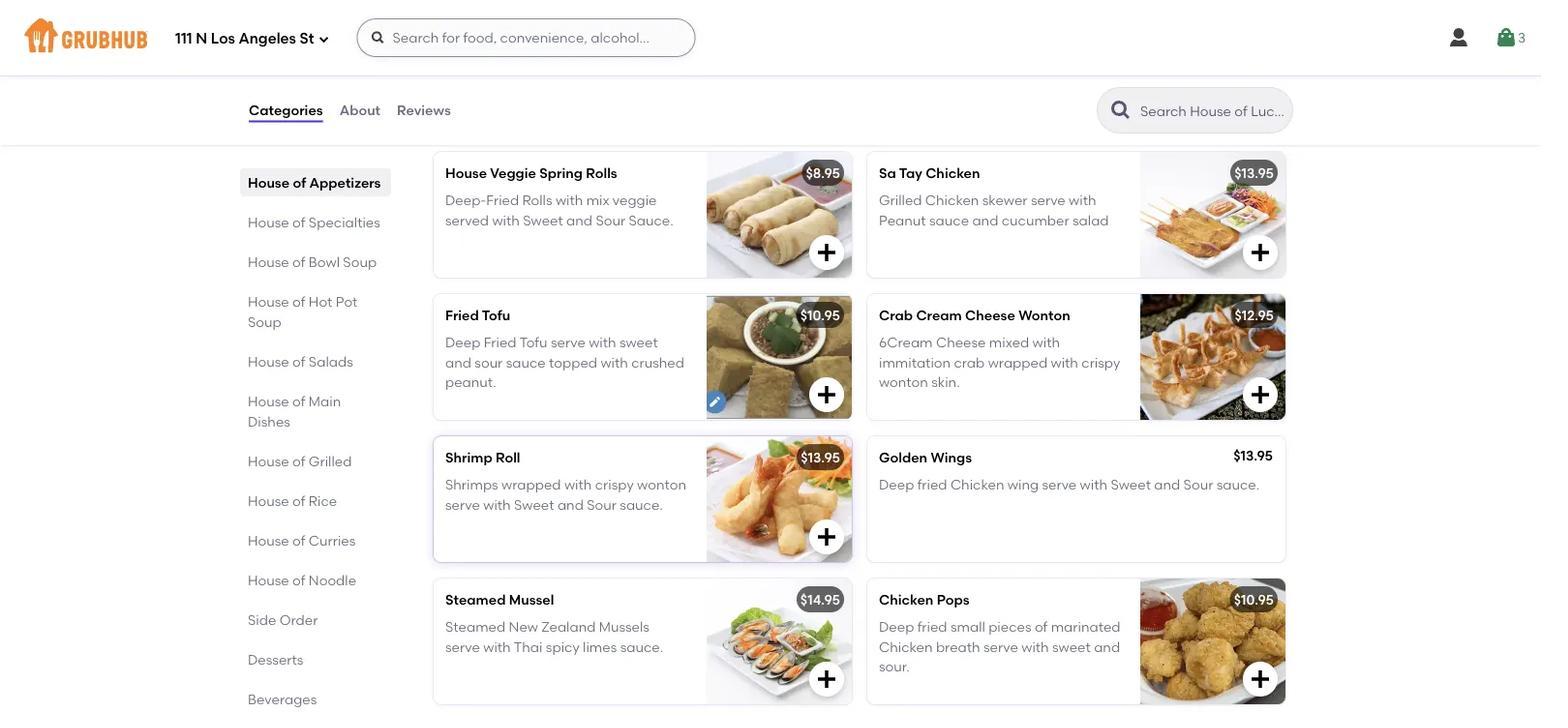 Task type: locate. For each thing, give the bounding box(es) containing it.
1 vertical spatial sauce
[[506, 354, 546, 371]]

house of bowl soup tab
[[248, 252, 383, 272]]

fried for fried
[[484, 335, 517, 351]]

appetizers for house of appetizers
[[309, 174, 381, 191]]

house up dishes
[[248, 393, 289, 410]]

serve
[[1031, 192, 1066, 209], [551, 335, 586, 351], [1042, 477, 1077, 493], [445, 497, 480, 513], [445, 639, 480, 655], [984, 639, 1018, 655]]

steamed mussel image
[[707, 579, 852, 705]]

deep down chicken pops
[[879, 619, 914, 636]]

serve inside deep fried small pieces of marinated chicken breath serve with sweet and sour.
[[984, 639, 1018, 655]]

appetizers for house of appetizers appetizers
[[524, 86, 635, 110]]

specialties
[[309, 214, 380, 230]]

0 vertical spatial $10.95
[[800, 307, 840, 324]]

serve down steamed mussel
[[445, 639, 480, 655]]

$13.95 for shrimps wrapped with crispy wonton serve with sweet and sour sauce.
[[801, 450, 840, 466]]

chicken left pops
[[879, 592, 934, 608]]

sour inside deep-fried  rolls with mix veggie served with sweet and sour sauce.
[[596, 212, 626, 228]]

sauce. inside "steamed new zealand mussels serve with thai spicy limes sauce."
[[620, 639, 663, 655]]

house up house of main dishes
[[248, 353, 289, 370]]

soup up house of salads
[[248, 314, 282, 330]]

house for house veggie spring rolls
[[445, 165, 487, 181]]

los
[[211, 30, 235, 48]]

1 vertical spatial crispy
[[595, 477, 634, 493]]

golden wings
[[879, 450, 972, 466]]

$10.95
[[800, 307, 840, 324], [1234, 592, 1274, 608]]

of down details
[[499, 86, 519, 110]]

appetizers up "specialties"
[[309, 174, 381, 191]]

0 horizontal spatial wonton
[[637, 477, 686, 493]]

sauce right sour
[[506, 354, 546, 371]]

of left the rice
[[293, 493, 306, 509]]

house inside house of hot pot soup
[[248, 293, 289, 310]]

house up deep-
[[445, 165, 487, 181]]

1 horizontal spatial wonton
[[879, 374, 928, 390]]

house for house of main dishes
[[248, 393, 289, 410]]

steamed down steamed mussel
[[445, 619, 506, 636]]

house of noodle tab
[[248, 570, 383, 591]]

1 vertical spatial grilled
[[309, 453, 352, 470]]

serve up topped
[[551, 335, 586, 351]]

house for house of grilled
[[248, 453, 289, 470]]

1 vertical spatial fried
[[918, 619, 947, 636]]

2 vertical spatial deep
[[879, 619, 914, 636]]

of for house of grilled
[[293, 453, 306, 470]]

2 vertical spatial sweet
[[514, 497, 554, 513]]

0 vertical spatial sauce
[[930, 212, 969, 228]]

pot
[[336, 293, 358, 310]]

0 horizontal spatial sweet
[[620, 335, 658, 351]]

$10.95 for deep fried tofu serve with sweet and sour sauce topped with crushed peanut.
[[800, 307, 840, 324]]

sauce.
[[629, 212, 674, 228]]

thai
[[514, 639, 543, 655]]

house for house of curries
[[248, 533, 289, 549]]

1 vertical spatial cheese
[[936, 335, 986, 351]]

0 vertical spatial appetizers
[[524, 86, 635, 110]]

sauce right 'peanut'
[[930, 212, 969, 228]]

0 horizontal spatial grilled
[[309, 453, 352, 470]]

1 vertical spatial soup
[[248, 314, 282, 330]]

shrimps wrapped with crispy wonton serve with sweet and sour sauce.
[[445, 477, 686, 513]]

2 vertical spatial fried
[[484, 335, 517, 351]]

of inside house of salads tab
[[293, 353, 306, 370]]

house down house of rice
[[248, 533, 289, 549]]

2 vertical spatial sour
[[587, 497, 617, 513]]

house up house of specialties
[[248, 174, 290, 191]]

of up house of specialties
[[293, 174, 306, 191]]

house inside 'tab'
[[248, 493, 289, 509]]

chicken inside deep fried small pieces of marinated chicken breath serve with sweet and sour.
[[879, 639, 933, 655]]

0 horizontal spatial crispy
[[595, 477, 634, 493]]

0 vertical spatial rolls
[[586, 165, 617, 181]]

cheese up mixed
[[965, 307, 1016, 324]]

0 vertical spatial soup
[[343, 254, 377, 270]]

desserts tab
[[248, 650, 383, 670]]

of for house of appetizers
[[293, 174, 306, 191]]

fried down chicken pops
[[918, 619, 947, 636]]

0 vertical spatial sweet
[[620, 335, 658, 351]]

served
[[445, 212, 489, 228]]

house of specialties
[[248, 214, 380, 230]]

sour
[[596, 212, 626, 228], [1184, 477, 1214, 493], [587, 497, 617, 513]]

1 horizontal spatial $10.95
[[1234, 592, 1274, 608]]

chicken up sour.
[[879, 639, 933, 655]]

rolls
[[586, 165, 617, 181], [522, 192, 552, 209]]

steamed left "mussel"
[[445, 592, 506, 608]]

mussel
[[509, 592, 554, 608]]

and inside deep-fried  rolls with mix veggie served with sweet and sour sauce.
[[567, 212, 593, 228]]

sauce. inside shrimps wrapped with crispy wonton serve with sweet and sour sauce.
[[620, 497, 663, 513]]

1 vertical spatial deep
[[879, 477, 914, 493]]

1 horizontal spatial sauce
[[930, 212, 969, 228]]

of left hot
[[293, 293, 306, 310]]

and
[[567, 212, 593, 228], [973, 212, 999, 228], [445, 354, 472, 371], [1154, 477, 1181, 493], [558, 497, 584, 513], [1094, 639, 1120, 655]]

salad
[[1073, 212, 1109, 228]]

svg image for deep fried tofu serve with sweet and sour sauce topped with crushed peanut.
[[815, 383, 839, 406]]

0 vertical spatial wonton
[[879, 374, 928, 390]]

Search for food, convenience, alcohol... search field
[[357, 18, 696, 57]]

house for house of rice
[[248, 493, 289, 509]]

of up house of bowl soup
[[293, 214, 306, 230]]

of inside house of specialties tab
[[293, 214, 306, 230]]

of for house of noodle
[[293, 572, 306, 589]]

of left bowl
[[293, 254, 306, 270]]

chicken down sa tay chicken
[[926, 192, 979, 209]]

6cream cheese mixed with immitation crab wrapped with crispy wonton skin.
[[879, 335, 1121, 390]]

sa
[[879, 165, 896, 181]]

1 horizontal spatial crispy
[[1082, 354, 1121, 371]]

3 button
[[1495, 20, 1526, 55]]

serve inside the grilled chicken skewer serve with peanut sauce and cucumber salad
[[1031, 192, 1066, 209]]

1 horizontal spatial grilled
[[879, 192, 922, 209]]

of left curries
[[293, 533, 306, 549]]

sauce
[[930, 212, 969, 228], [506, 354, 546, 371]]

of inside house of appetizers tab
[[293, 174, 306, 191]]

serve down pieces
[[984, 639, 1018, 655]]

soup
[[343, 254, 377, 270], [248, 314, 282, 330]]

sweet inside "deep fried tofu serve with sweet and sour sauce topped with crushed peanut."
[[620, 335, 658, 351]]

rolls down house veggie spring rolls
[[522, 192, 552, 209]]

of for house of specialties
[[293, 214, 306, 230]]

1 vertical spatial tofu
[[520, 335, 548, 351]]

2 fried from the top
[[918, 619, 947, 636]]

beverages
[[248, 691, 317, 708]]

of up house of rice
[[293, 453, 306, 470]]

0 horizontal spatial rolls
[[522, 192, 552, 209]]

svg image for shrimps wrapped with crispy wonton serve with sweet and sour sauce.
[[815, 526, 839, 549]]

svg image for grilled chicken skewer serve with peanut sauce and cucumber salad
[[1249, 241, 1272, 264]]

house down dishes
[[248, 453, 289, 470]]

of for house of rice
[[293, 493, 306, 509]]

and inside "deep fried tofu serve with sweet and sour sauce topped with crushed peanut."
[[445, 354, 472, 371]]

0 vertical spatial sweet
[[523, 212, 563, 228]]

1 horizontal spatial rolls
[[586, 165, 617, 181]]

sweet inside deep-fried  rolls with mix veggie served with sweet and sour sauce.
[[523, 212, 563, 228]]

of inside house of main dishes
[[293, 393, 306, 410]]

house inside tab
[[248, 572, 289, 589]]

sweet down marinated
[[1053, 639, 1091, 655]]

svg image
[[1447, 26, 1471, 49], [1495, 26, 1518, 49], [370, 30, 386, 46], [815, 241, 839, 264], [1249, 383, 1272, 406], [1249, 668, 1272, 691]]

deep down golden
[[879, 477, 914, 493]]

1 vertical spatial rolls
[[522, 192, 552, 209]]

wonton inside shrimps wrapped with crispy wonton serve with sweet and sour sauce.
[[637, 477, 686, 493]]

grilled up 'peanut'
[[879, 192, 922, 209]]

$13.95
[[1235, 165, 1274, 181], [1234, 448, 1273, 464], [801, 450, 840, 466]]

deep inside deep fried small pieces of marinated chicken breath serve with sweet and sour.
[[879, 619, 914, 636]]

dishes
[[248, 413, 290, 430]]

1 horizontal spatial wrapped
[[988, 354, 1048, 371]]

house left hot
[[248, 293, 289, 310]]

crispy inside shrimps wrapped with crispy wonton serve with sweet and sour sauce.
[[595, 477, 634, 493]]

house for house of appetizers appetizers
[[430, 86, 494, 110]]

2 vertical spatial sauce.
[[620, 639, 663, 655]]

1 vertical spatial sauce.
[[620, 497, 663, 513]]

0 vertical spatial tofu
[[482, 307, 510, 324]]

cheese up crab
[[936, 335, 986, 351]]

1 vertical spatial wrapped
[[502, 477, 561, 493]]

1 horizontal spatial sweet
[[1053, 639, 1091, 655]]

of inside house of grilled tab
[[293, 453, 306, 470]]

wonton
[[1019, 307, 1071, 324]]

sauce inside the grilled chicken skewer serve with peanut sauce and cucumber salad
[[930, 212, 969, 228]]

appetizers down see
[[430, 113, 490, 127]]

1 vertical spatial steamed
[[445, 619, 506, 636]]

serve down shrimps
[[445, 497, 480, 513]]

house of rice tab
[[248, 491, 383, 511]]

steamed
[[445, 592, 506, 608], [445, 619, 506, 636]]

with
[[556, 192, 583, 209], [1069, 192, 1097, 209], [492, 212, 520, 228], [589, 335, 616, 351], [1033, 335, 1060, 351], [601, 354, 628, 371], [1051, 354, 1079, 371], [564, 477, 592, 493], [1080, 477, 1108, 493], [483, 497, 511, 513], [483, 639, 511, 655], [1022, 639, 1049, 655]]

0 vertical spatial fried
[[486, 192, 519, 209]]

house left bowl
[[248, 254, 289, 270]]

of left salads
[[293, 353, 306, 370]]

sweet
[[620, 335, 658, 351], [1053, 639, 1091, 655]]

serve up 'cucumber'
[[1031, 192, 1066, 209]]

side order
[[248, 612, 318, 628]]

svg image
[[318, 33, 330, 45], [1249, 241, 1272, 264], [815, 383, 839, 406], [815, 526, 839, 549], [815, 668, 839, 691]]

fried
[[918, 477, 947, 493], [918, 619, 947, 636]]

deep inside "deep fried tofu serve with sweet and sour sauce topped with crushed peanut."
[[445, 335, 481, 351]]

house of appetizers tab
[[248, 172, 383, 193]]

0 vertical spatial sour
[[596, 212, 626, 228]]

0 horizontal spatial $10.95
[[800, 307, 840, 324]]

1 vertical spatial sweet
[[1053, 639, 1091, 655]]

steamed for steamed new zealand mussels serve with thai spicy limes sauce.
[[445, 619, 506, 636]]

house up house of bowl soup
[[248, 214, 289, 230]]

house inside house of main dishes
[[248, 393, 289, 410]]

of inside house of rice 'tab'
[[293, 493, 306, 509]]

fried for wings
[[918, 477, 947, 493]]

1 vertical spatial appetizers
[[430, 113, 490, 127]]

small
[[951, 619, 986, 636]]

fried inside deep fried small pieces of marinated chicken breath serve with sweet and sour.
[[918, 619, 947, 636]]

of for house of appetizers appetizers
[[499, 86, 519, 110]]

limes
[[583, 639, 617, 655]]

of inside house of appetizers appetizers
[[499, 86, 519, 110]]

of right pieces
[[1035, 619, 1048, 636]]

1 vertical spatial $10.95
[[1234, 592, 1274, 608]]

soup right bowl
[[343, 254, 377, 270]]

sa tay chicken image
[[1141, 152, 1286, 278]]

grilled
[[879, 192, 922, 209], [309, 453, 352, 470]]

chicken pops
[[879, 592, 970, 608]]

6cream
[[879, 335, 933, 351]]

chicken right tay
[[926, 165, 980, 181]]

sour inside shrimps wrapped with crispy wonton serve with sweet and sour sauce.
[[587, 497, 617, 513]]

sweet up crushed
[[620, 335, 658, 351]]

1 horizontal spatial soup
[[343, 254, 377, 270]]

wrapped
[[988, 354, 1048, 371], [502, 477, 561, 493]]

of inside house of hot pot soup
[[293, 293, 306, 310]]

house up side
[[248, 572, 289, 589]]

house inside house of appetizers appetizers
[[430, 86, 494, 110]]

see
[[449, 36, 474, 53]]

appetizers inside tab
[[309, 174, 381, 191]]

wings
[[931, 450, 972, 466]]

rolls up mix
[[586, 165, 617, 181]]

0 horizontal spatial tofu
[[482, 307, 510, 324]]

1 fried from the top
[[918, 477, 947, 493]]

house inside tab
[[248, 214, 289, 230]]

cucumber
[[1002, 212, 1070, 228]]

svg image inside the 3 button
[[1495, 26, 1518, 49]]

house down see
[[430, 86, 494, 110]]

deep down fried tofu in the top of the page
[[445, 335, 481, 351]]

fried for house
[[486, 192, 519, 209]]

of for house of curries
[[293, 533, 306, 549]]

deep
[[445, 335, 481, 351], [879, 477, 914, 493], [879, 619, 914, 636]]

zealand
[[542, 619, 596, 636]]

0 horizontal spatial sauce
[[506, 354, 546, 371]]

wrapped down mixed
[[988, 354, 1048, 371]]

of inside house of curries tab
[[293, 533, 306, 549]]

0 vertical spatial deep
[[445, 335, 481, 351]]

grilled inside the grilled chicken skewer serve with peanut sauce and cucumber salad
[[879, 192, 922, 209]]

2 vertical spatial appetizers
[[309, 174, 381, 191]]

1 horizontal spatial tofu
[[520, 335, 548, 351]]

of inside house of noodle tab
[[293, 572, 306, 589]]

deep-
[[445, 192, 486, 209]]

sauce.
[[1217, 477, 1260, 493], [620, 497, 663, 513], [620, 639, 663, 655]]

cheese inside 6cream cheese mixed with immitation crab wrapped with crispy wonton skin.
[[936, 335, 986, 351]]

of left "noodle"
[[293, 572, 306, 589]]

of inside house of bowl soup "tab"
[[293, 254, 306, 270]]

of for house of bowl soup
[[293, 254, 306, 270]]

rolls inside deep-fried  rolls with mix veggie served with sweet and sour sauce.
[[522, 192, 552, 209]]

0 vertical spatial crispy
[[1082, 354, 1121, 371]]

fried for pops
[[918, 619, 947, 636]]

steamed inside "steamed new zealand mussels serve with thai spicy limes sauce."
[[445, 619, 506, 636]]

wrapped inside 6cream cheese mixed with immitation crab wrapped with crispy wonton skin.
[[988, 354, 1048, 371]]

2 horizontal spatial appetizers
[[524, 86, 635, 110]]

of left main
[[293, 393, 306, 410]]

of
[[499, 86, 519, 110], [293, 174, 306, 191], [293, 214, 306, 230], [293, 254, 306, 270], [293, 293, 306, 310], [293, 353, 306, 370], [293, 393, 306, 410], [293, 453, 306, 470], [293, 493, 306, 509], [293, 533, 306, 549], [293, 572, 306, 589], [1035, 619, 1048, 636]]

fried inside "deep fried tofu serve with sweet and sour sauce topped with crushed peanut."
[[484, 335, 517, 351]]

skin.
[[932, 374, 960, 390]]

0 vertical spatial grilled
[[879, 192, 922, 209]]

1 steamed from the top
[[445, 592, 506, 608]]

spring
[[540, 165, 583, 181]]

2 steamed from the top
[[445, 619, 506, 636]]

fried down golden wings
[[918, 477, 947, 493]]

fried inside deep-fried  rolls with mix veggie served with sweet and sour sauce.
[[486, 192, 519, 209]]

house of appetizers
[[248, 174, 381, 191]]

appetizers up spring
[[524, 86, 635, 110]]

grilled up the rice
[[309, 453, 352, 470]]

crab cream cheese wonton
[[879, 307, 1071, 324]]

salads
[[309, 353, 353, 370]]

house of salads
[[248, 353, 353, 370]]

chicken
[[926, 165, 980, 181], [926, 192, 979, 209], [951, 477, 1005, 493], [879, 592, 934, 608], [879, 639, 933, 655]]

house down house of grilled at the left
[[248, 493, 289, 509]]

1 vertical spatial wonton
[[637, 477, 686, 493]]

0 horizontal spatial appetizers
[[309, 174, 381, 191]]

grilled chicken skewer serve with peanut sauce and cucumber salad
[[879, 192, 1109, 228]]

and inside shrimps wrapped with crispy wonton serve with sweet and sour sauce.
[[558, 497, 584, 513]]

serve inside "steamed new zealand mussels serve with thai spicy limes sauce."
[[445, 639, 480, 655]]

0 vertical spatial steamed
[[445, 592, 506, 608]]

house veggie spring rolls
[[445, 165, 617, 181]]

0 vertical spatial wrapped
[[988, 354, 1048, 371]]

deep for deep fried tofu serve with sweet and sour sauce topped with crushed peanut.
[[445, 335, 481, 351]]

0 horizontal spatial wrapped
[[502, 477, 561, 493]]

0 horizontal spatial soup
[[248, 314, 282, 330]]

n
[[196, 30, 207, 48]]

see details
[[449, 36, 522, 53]]

0 vertical spatial sauce.
[[1217, 477, 1260, 493]]

house for house of salads
[[248, 353, 289, 370]]

0 vertical spatial fried
[[918, 477, 947, 493]]

wrapped down roll
[[502, 477, 561, 493]]

$13.95 for grilled chicken skewer serve with peanut sauce and cucumber salad
[[1235, 165, 1274, 181]]

serve right the wing
[[1042, 477, 1077, 493]]

house of grilled tab
[[248, 451, 383, 472]]



Task type: describe. For each thing, give the bounding box(es) containing it.
main navigation navigation
[[0, 0, 1541, 76]]

$8.95
[[806, 165, 840, 181]]

of for house of main dishes
[[293, 393, 306, 410]]

mixed
[[989, 335, 1030, 351]]

chicken pops image
[[1141, 579, 1286, 705]]

fried tofu
[[445, 307, 510, 324]]

marinated
[[1051, 619, 1121, 636]]

shrimp roll image
[[707, 437, 852, 562]]

pops
[[937, 592, 970, 608]]

order
[[280, 612, 318, 628]]

svg image for steamed new zealand mussels serve with thai spicy limes sauce.
[[815, 668, 839, 691]]

veggie
[[613, 192, 657, 209]]

1 vertical spatial sweet
[[1111, 477, 1151, 493]]

sa tay chicken
[[879, 165, 980, 181]]

immitation
[[879, 354, 951, 371]]

of for house of hot pot soup
[[293, 293, 306, 310]]

new
[[509, 619, 538, 636]]

and inside the grilled chicken skewer serve with peanut sauce and cucumber salad
[[973, 212, 999, 228]]

categories
[[249, 102, 323, 118]]

side
[[248, 612, 276, 628]]

main
[[309, 393, 341, 410]]

tofu inside "deep fried tofu serve with sweet and sour sauce topped with crushed peanut."
[[520, 335, 548, 351]]

st
[[300, 30, 314, 48]]

chicken inside the grilled chicken skewer serve with peanut sauce and cucumber salad
[[926, 192, 979, 209]]

bowl
[[309, 254, 340, 270]]

house of main dishes
[[248, 393, 341, 430]]

deep for deep fried chicken wing serve with sweet and sour sauce.
[[879, 477, 914, 493]]

skewer
[[983, 192, 1028, 209]]

see details button
[[449, 27, 522, 62]]

crab
[[879, 307, 913, 324]]

wonton inside 6cream cheese mixed with immitation crab wrapped with crispy wonton skin.
[[879, 374, 928, 390]]

house of grilled
[[248, 453, 352, 470]]

reviews button
[[396, 76, 452, 145]]

deep for deep fried small pieces of marinated chicken breath serve with sweet and sour.
[[879, 619, 914, 636]]

and inside deep fried small pieces of marinated chicken breath serve with sweet and sour.
[[1094, 639, 1120, 655]]

house of noodle
[[248, 572, 356, 589]]

grilled inside tab
[[309, 453, 352, 470]]

wrapped inside shrimps wrapped with crispy wonton serve with sweet and sour sauce.
[[502, 477, 561, 493]]

peanut.
[[445, 374, 496, 390]]

search icon image
[[1110, 99, 1133, 122]]

house veggie spring rolls image
[[707, 152, 852, 278]]

3
[[1518, 29, 1526, 46]]

roll
[[496, 450, 520, 466]]

Search House of Luck Thai BBQ search field
[[1139, 102, 1287, 120]]

beverages tab
[[248, 689, 383, 710]]

fried tofu image
[[707, 294, 852, 420]]

house for house of specialties
[[248, 214, 289, 230]]

sauce. for steamed new zealand mussels serve with thai spicy limes sauce.
[[620, 639, 663, 655]]

house of main dishes tab
[[248, 391, 383, 432]]

house of salads tab
[[248, 351, 383, 372]]

categories button
[[248, 76, 324, 145]]

deep fried tofu serve with sweet and sour sauce topped with crushed peanut.
[[445, 335, 685, 390]]

sour.
[[879, 659, 910, 675]]

tay
[[899, 165, 923, 181]]

cream
[[916, 307, 962, 324]]

serve inside "deep fried tofu serve with sweet and sour sauce topped with crushed peanut."
[[551, 335, 586, 351]]

house of bowl soup
[[248, 254, 377, 270]]

shrimps
[[445, 477, 498, 493]]

promo image
[[682, 0, 753, 40]]

crab cream cheese wonton image
[[1141, 294, 1286, 420]]

hot
[[309, 293, 332, 310]]

house for house of appetizers
[[248, 174, 290, 191]]

steamed for steamed mussel
[[445, 592, 506, 608]]

peanut
[[879, 212, 926, 228]]

sour
[[475, 354, 503, 371]]

serve inside shrimps wrapped with crispy wonton serve with sweet and sour sauce.
[[445, 497, 480, 513]]

house of curries
[[248, 533, 356, 549]]

veggie
[[490, 165, 536, 181]]

house of hot pot soup tab
[[248, 291, 383, 332]]

111
[[175, 30, 192, 48]]

rice
[[309, 493, 337, 509]]

svg image inside the main navigation navigation
[[318, 33, 330, 45]]

1 vertical spatial fried
[[445, 307, 479, 324]]

angeles
[[239, 30, 296, 48]]

0 vertical spatial cheese
[[965, 307, 1016, 324]]

crab
[[954, 354, 985, 371]]

with inside the grilled chicken skewer serve with peanut sauce and cucumber salad
[[1069, 192, 1097, 209]]

deep-fried  rolls with mix veggie served with sweet and sour sauce.
[[445, 192, 674, 228]]

pieces
[[989, 619, 1032, 636]]

noodle
[[309, 572, 356, 589]]

sweet inside shrimps wrapped with crispy wonton serve with sweet and sour sauce.
[[514, 497, 554, 513]]

sauce inside "deep fried tofu serve with sweet and sour sauce topped with crushed peanut."
[[506, 354, 546, 371]]

details
[[477, 36, 522, 53]]

house of appetizers appetizers
[[430, 86, 635, 127]]

$14.95
[[801, 592, 840, 608]]

with inside "steamed new zealand mussels serve with thai spicy limes sauce."
[[483, 639, 511, 655]]

deep fried chicken wing serve with sweet and sour sauce.
[[879, 477, 1260, 493]]

house for house of noodle
[[248, 572, 289, 589]]

of inside deep fried small pieces of marinated chicken breath serve with sweet and sour.
[[1035, 619, 1048, 636]]

house for house of bowl soup
[[248, 254, 289, 270]]

crushed
[[631, 354, 685, 371]]

sweet inside deep fried small pieces of marinated chicken breath serve with sweet and sour.
[[1053, 639, 1091, 655]]

111 n los angeles st
[[175, 30, 314, 48]]

about button
[[339, 76, 382, 145]]

breath
[[936, 639, 981, 655]]

$10.95 for deep fried small pieces of marinated chicken breath serve with sweet and sour.
[[1234, 592, 1274, 608]]

soup inside house of hot pot soup
[[248, 314, 282, 330]]

house of specialties tab
[[248, 212, 383, 232]]

chicken down wings
[[951, 477, 1005, 493]]

1 vertical spatial sour
[[1184, 477, 1214, 493]]

crispy inside 6cream cheese mixed with immitation crab wrapped with crispy wonton skin.
[[1082, 354, 1121, 371]]

side order tab
[[248, 610, 383, 630]]

shrimp
[[445, 450, 493, 466]]

curries
[[309, 533, 356, 549]]

house of rice
[[248, 493, 337, 509]]

desserts
[[248, 652, 303, 668]]

house for house of hot pot soup
[[248, 293, 289, 310]]

golden
[[879, 450, 928, 466]]

house of curries tab
[[248, 531, 383, 551]]

topped
[[549, 354, 597, 371]]

of for house of salads
[[293, 353, 306, 370]]

soup inside "tab"
[[343, 254, 377, 270]]

sauce. for deep fried chicken wing serve with sweet and sour sauce.
[[1217, 477, 1260, 493]]

mix
[[586, 192, 610, 209]]

mussels
[[599, 619, 650, 636]]

with inside deep fried small pieces of marinated chicken breath serve with sweet and sour.
[[1022, 639, 1049, 655]]

house of hot pot soup
[[248, 293, 358, 330]]

reviews
[[397, 102, 451, 118]]

shrimp roll
[[445, 450, 520, 466]]

steamed mussel
[[445, 592, 554, 608]]

1 horizontal spatial appetizers
[[430, 113, 490, 127]]

about
[[340, 102, 381, 118]]

deep fried small pieces of marinated chicken breath serve with sweet and sour.
[[879, 619, 1121, 675]]



Task type: vqa. For each thing, say whether or not it's contained in the screenshot.
Delivery BUTTON
no



